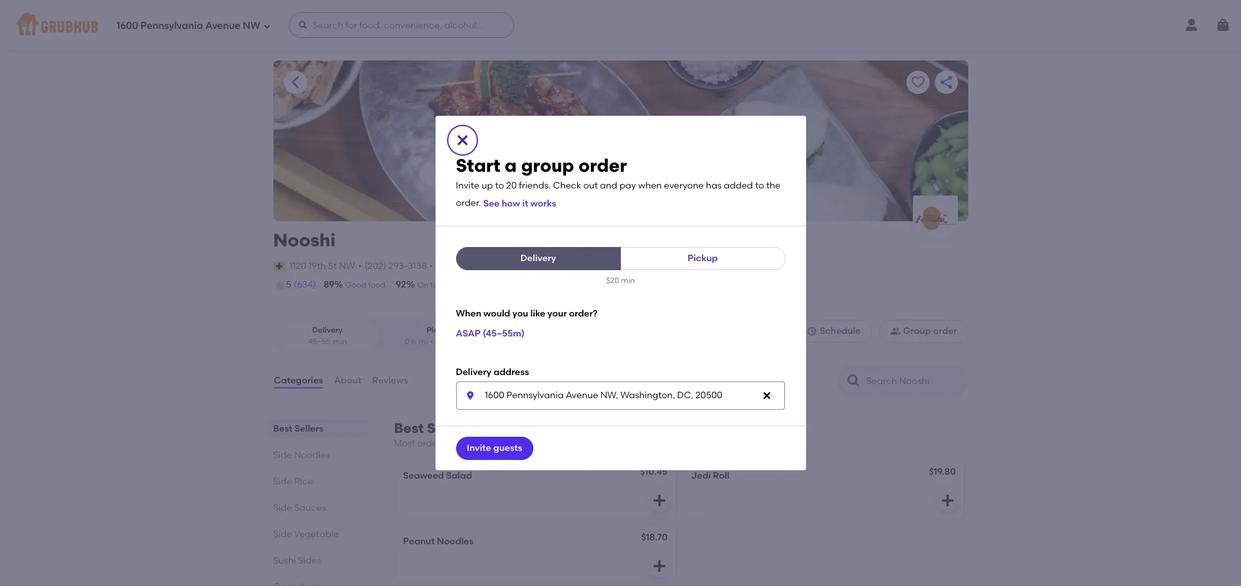 Task type: locate. For each thing, give the bounding box(es) containing it.
1 horizontal spatial pickup
[[688, 253, 718, 264]]

1 horizontal spatial best
[[394, 420, 424, 436]]

nw inside main navigation navigation
[[243, 20, 260, 31]]

when
[[456, 308, 481, 319]]

sellers up side noodles
[[295, 423, 323, 434]]

noodles
[[294, 450, 330, 461], [437, 536, 474, 547]]

the
[[766, 180, 781, 191]]

sushi sides
[[273, 555, 321, 566]]

delivery left address
[[456, 367, 491, 378]]

0 horizontal spatial to
[[495, 180, 504, 191]]

2 horizontal spatial min
[[621, 276, 635, 285]]

0 horizontal spatial delivery
[[312, 326, 343, 335]]

save this restaurant button
[[906, 71, 930, 94]]

vegetable
[[294, 529, 339, 540]]

side up side rice on the left bottom of page
[[273, 450, 292, 461]]

svg image inside main navigation navigation
[[1216, 17, 1231, 33]]

address
[[494, 367, 529, 378]]

to left 20
[[495, 180, 504, 191]]

side rice
[[273, 476, 313, 487]]

best inside tab
[[273, 423, 292, 434]]

your
[[548, 308, 567, 319]]

seaweed
[[403, 471, 444, 482]]

0.6
[[405, 337, 416, 346]]

invite guests button
[[456, 437, 533, 460]]

4 side from the top
[[273, 529, 292, 540]]

best sellers tab
[[273, 422, 363, 436]]

option group
[[273, 320, 494, 353]]

food
[[368, 281, 385, 290]]

noodles inside tab
[[294, 450, 330, 461]]

1 horizontal spatial sellers
[[427, 420, 472, 436]]

1 side from the top
[[273, 450, 292, 461]]

side left sauces
[[273, 503, 292, 514]]

share icon image
[[939, 75, 954, 90]]

guests
[[493, 442, 522, 453]]

delivery
[[449, 281, 478, 290]]

side for side sauces
[[273, 503, 292, 514]]

side noodles tab
[[273, 449, 363, 462]]

delivery
[[521, 253, 556, 264], [312, 326, 343, 335], [456, 367, 491, 378]]

•
[[358, 260, 362, 271], [429, 260, 433, 271], [430, 337, 433, 346]]

order inside button
[[933, 326, 957, 337]]

0 horizontal spatial min
[[333, 337, 347, 346]]

1 vertical spatial invite
[[467, 442, 491, 453]]

fees button
[[435, 260, 457, 274]]

best for best sellers most ordered on grubhub
[[394, 420, 424, 436]]

0 vertical spatial pickup
[[688, 253, 718, 264]]

0 horizontal spatial nw
[[243, 20, 260, 31]]

1 horizontal spatial nw
[[339, 260, 355, 271]]

reviews
[[372, 375, 408, 386]]

pickup inside button
[[688, 253, 718, 264]]

delivery down works
[[521, 253, 556, 264]]

side for side vegetable
[[273, 529, 292, 540]]

order right group
[[933, 326, 957, 337]]

2 horizontal spatial delivery
[[521, 253, 556, 264]]

people icon image
[[890, 326, 901, 337]]

svg image inside schedule button
[[807, 326, 817, 337]]

to
[[495, 180, 504, 191], [755, 180, 764, 191]]

asap
[[456, 328, 481, 339]]

1 horizontal spatial to
[[755, 180, 764, 191]]

0 horizontal spatial sellers
[[295, 423, 323, 434]]

0 vertical spatial noodles
[[294, 450, 330, 461]]

best up side noodles
[[273, 423, 292, 434]]

delivery for delivery 45–55 min
[[312, 326, 343, 335]]

1 vertical spatial pickup
[[427, 326, 453, 335]]

most
[[394, 438, 415, 449]]

mi
[[418, 337, 428, 346]]

group order
[[903, 326, 957, 337]]

0 horizontal spatial best
[[273, 423, 292, 434]]

0 vertical spatial svg image
[[1216, 17, 1231, 33]]

best
[[394, 420, 424, 436], [273, 423, 292, 434]]

invite right on
[[467, 442, 491, 453]]

noodles for peanut noodles
[[437, 536, 474, 547]]

1 vertical spatial order
[[933, 326, 957, 337]]

on
[[417, 281, 428, 290]]

peanut noodles
[[403, 536, 474, 547]]

3 side from the top
[[273, 503, 292, 514]]

nw
[[243, 20, 260, 31], [339, 260, 355, 271]]

avenue
[[205, 20, 241, 31]]

• right the mi
[[430, 337, 433, 346]]

nw inside 1120 19th st nw button
[[339, 260, 355, 271]]

$18.70
[[641, 532, 668, 543]]

search icon image
[[846, 373, 861, 389]]

svg image
[[1216, 17, 1231, 33], [455, 133, 470, 148]]

pay
[[620, 180, 636, 191]]

fees
[[436, 261, 456, 272]]

Search Address search field
[[456, 381, 785, 410]]

sellers inside the 'best sellers most ordered on grubhub'
[[427, 420, 472, 436]]

• left (202)
[[358, 260, 362, 271]]

sellers for best sellers
[[295, 423, 323, 434]]

1 horizontal spatial svg image
[[1216, 17, 1231, 33]]

main navigation navigation
[[0, 0, 1241, 50]]

good food
[[345, 281, 385, 290]]

side left rice
[[273, 476, 292, 487]]

min right 20–30
[[460, 337, 474, 346]]

2 side from the top
[[273, 476, 292, 487]]

categories
[[274, 375, 323, 386]]

1 horizontal spatial noodles
[[437, 536, 474, 547]]

45–55
[[308, 337, 331, 346]]

grubhub
[[468, 438, 507, 449]]

1 vertical spatial delivery
[[312, 326, 343, 335]]

delivery up 45–55
[[312, 326, 343, 335]]

(634)
[[294, 279, 316, 290]]

invite up order.
[[456, 180, 479, 191]]

best up most
[[394, 420, 424, 436]]

tab
[[273, 580, 363, 586]]

1 horizontal spatial min
[[460, 337, 474, 346]]

noodles up the side rice tab on the left bottom
[[294, 450, 330, 461]]

save this restaurant image
[[910, 75, 926, 90]]

min right $20
[[621, 276, 635, 285]]

svg image
[[298, 20, 308, 30], [263, 22, 271, 30], [807, 326, 817, 337], [465, 390, 475, 401], [762, 390, 772, 401], [652, 493, 667, 509], [940, 493, 955, 509], [652, 559, 667, 574]]

• inside pickup 0.6 mi • 20–30 min
[[430, 337, 433, 346]]

delivery inside delivery 45–55 min
[[312, 326, 343, 335]]

min inside pickup 0.6 mi • 20–30 min
[[460, 337, 474, 346]]

side inside tab
[[273, 450, 292, 461]]

$20 min
[[606, 276, 635, 285]]

check
[[553, 180, 581, 191]]

side noodles
[[273, 450, 330, 461]]

• (202) 293-3138 • fees
[[358, 260, 456, 272]]

1600 pennsylvania avenue nw
[[116, 20, 260, 31]]

order up and
[[579, 155, 627, 176]]

best sellers
[[273, 423, 323, 434]]

side vegetable tab
[[273, 528, 363, 541]]

categories button
[[273, 358, 324, 404]]

start
[[456, 155, 501, 176]]

nw right avenue
[[243, 20, 260, 31]]

0 horizontal spatial pickup
[[427, 326, 453, 335]]

noodles right the peanut
[[437, 536, 474, 547]]

see how it works button
[[483, 193, 556, 216]]

1 horizontal spatial order
[[933, 326, 957, 337]]

and
[[600, 180, 617, 191]]

sushi sides tab
[[273, 554, 363, 568]]

jedi roll
[[691, 471, 729, 482]]

20
[[506, 180, 517, 191]]

1 vertical spatial nw
[[339, 260, 355, 271]]

salad
[[446, 471, 472, 482]]

sushi
[[273, 555, 296, 566]]

sellers inside tab
[[295, 423, 323, 434]]

order
[[579, 155, 627, 176], [933, 326, 957, 337]]

pickup
[[688, 253, 718, 264], [427, 326, 453, 335]]

2 vertical spatial delivery
[[456, 367, 491, 378]]

delivery inside button
[[521, 253, 556, 264]]

0 horizontal spatial order
[[579, 155, 627, 176]]

like
[[531, 308, 546, 319]]

0 horizontal spatial noodles
[[294, 450, 330, 461]]

side up sushi
[[273, 529, 292, 540]]

0 vertical spatial order
[[579, 155, 627, 176]]

0 vertical spatial nw
[[243, 20, 260, 31]]

19th
[[309, 260, 326, 271]]

$19.80
[[929, 467, 956, 478]]

nooshi
[[273, 229, 336, 251]]

0 vertical spatial invite
[[456, 180, 479, 191]]

delivery for delivery
[[521, 253, 556, 264]]

0 vertical spatial delivery
[[521, 253, 556, 264]]

sellers up on
[[427, 420, 472, 436]]

92
[[396, 279, 406, 290]]

to left the
[[755, 180, 764, 191]]

nw right st
[[339, 260, 355, 271]]

1 horizontal spatial delivery
[[456, 367, 491, 378]]

delivery button
[[456, 247, 621, 270]]

sellers for best sellers most ordered on grubhub
[[427, 420, 472, 436]]

asap (45–55m)
[[456, 328, 525, 339]]

0 horizontal spatial svg image
[[455, 133, 470, 148]]

min
[[621, 276, 635, 285], [333, 337, 347, 346], [460, 337, 474, 346]]

1120
[[289, 260, 306, 271]]

1 vertical spatial noodles
[[437, 536, 474, 547]]

best inside the 'best sellers most ordered on grubhub'
[[394, 420, 424, 436]]

group
[[903, 326, 931, 337]]

min right 45–55
[[333, 337, 347, 346]]

pickup button
[[620, 247, 785, 270]]

pickup inside pickup 0.6 mi • 20–30 min
[[427, 326, 453, 335]]



Task type: describe. For each thing, give the bounding box(es) containing it.
side sauces tab
[[273, 501, 363, 515]]

nw for 1120 19th st nw
[[339, 260, 355, 271]]

(45–55m)
[[483, 328, 525, 339]]

ordered
[[417, 438, 452, 449]]

delivery 45–55 min
[[308, 326, 347, 346]]

added
[[724, 180, 753, 191]]

side for side rice
[[273, 476, 292, 487]]

friends.
[[519, 180, 551, 191]]

side sauces
[[273, 503, 326, 514]]

invite inside button
[[467, 442, 491, 453]]

start a group order invite up to 20 friends. check out and pay when everyone has added to the order.
[[456, 155, 781, 209]]

(202)
[[364, 260, 386, 271]]

pickup 0.6 mi • 20–30 min
[[405, 326, 474, 346]]

how
[[502, 198, 520, 209]]

nooshi logo image
[[913, 203, 958, 233]]

Search Nooshi search field
[[865, 375, 964, 387]]

$10.45
[[640, 467, 668, 478]]

asap (45–55m) button
[[456, 323, 525, 346]]

roll
[[713, 471, 729, 482]]

delivery address
[[456, 367, 529, 378]]

group order button
[[880, 320, 968, 343]]

peanut
[[403, 536, 435, 547]]

5
[[286, 279, 291, 290]]

a
[[505, 155, 517, 176]]

out
[[583, 180, 598, 191]]

delivery for delivery address
[[456, 367, 491, 378]]

see
[[483, 198, 500, 209]]

reviews button
[[372, 358, 409, 404]]

order.
[[456, 198, 481, 209]]

1120 19th st nw
[[289, 260, 355, 271]]

see how it works
[[483, 198, 556, 209]]

pennsylvania
[[141, 20, 203, 31]]

has
[[706, 180, 722, 191]]

1 vertical spatial svg image
[[455, 133, 470, 148]]

sauces
[[294, 503, 326, 514]]

20–30
[[436, 337, 459, 346]]

rice
[[294, 476, 313, 487]]

would
[[484, 308, 510, 319]]

order inside start a group order invite up to 20 friends. check out and pay when everyone has added to the order.
[[579, 155, 627, 176]]

invite inside start a group order invite up to 20 friends. check out and pay when everyone has added to the order.
[[456, 180, 479, 191]]

it
[[522, 198, 528, 209]]

invite guests
[[467, 442, 522, 453]]

jedi
[[691, 471, 711, 482]]

1 to from the left
[[495, 180, 504, 191]]

when
[[638, 180, 662, 191]]

group
[[521, 155, 574, 176]]

89
[[324, 279, 334, 290]]

schedule
[[820, 326, 861, 337]]

293-
[[389, 260, 408, 271]]

pickup for pickup
[[688, 253, 718, 264]]

sides
[[298, 555, 321, 566]]

$20
[[606, 276, 619, 285]]

st
[[328, 260, 337, 271]]

3138
[[408, 260, 427, 271]]

time
[[430, 281, 447, 290]]

option group containing delivery 45–55 min
[[273, 320, 494, 353]]

• right 3138
[[429, 260, 433, 271]]

star icon image
[[273, 279, 286, 292]]

works
[[531, 198, 556, 209]]

side for side noodles
[[273, 450, 292, 461]]

seaweed salad
[[403, 471, 472, 482]]

1600
[[116, 20, 138, 31]]

up
[[482, 180, 493, 191]]

order?
[[569, 308, 598, 319]]

96
[[488, 279, 499, 290]]

when would you like your order?
[[456, 308, 598, 319]]

you
[[513, 308, 528, 319]]

noodles for side noodles
[[294, 450, 330, 461]]

nw for 1600 pennsylvania avenue nw
[[243, 20, 260, 31]]

subscription pass image
[[273, 261, 286, 271]]

best sellers most ordered on grubhub
[[394, 420, 507, 449]]

2 to from the left
[[755, 180, 764, 191]]

1120 19th st nw button
[[289, 259, 356, 273]]

on time delivery
[[417, 281, 478, 290]]

caret left icon image
[[287, 75, 303, 90]]

on
[[454, 438, 465, 449]]

best for best sellers
[[273, 423, 292, 434]]

about
[[334, 375, 361, 386]]

pickup for pickup 0.6 mi • 20–30 min
[[427, 326, 453, 335]]

good
[[345, 281, 366, 290]]

side rice tab
[[273, 475, 363, 488]]

min inside delivery 45–55 min
[[333, 337, 347, 346]]



Task type: vqa. For each thing, say whether or not it's contained in the screenshot.
Categories button
yes



